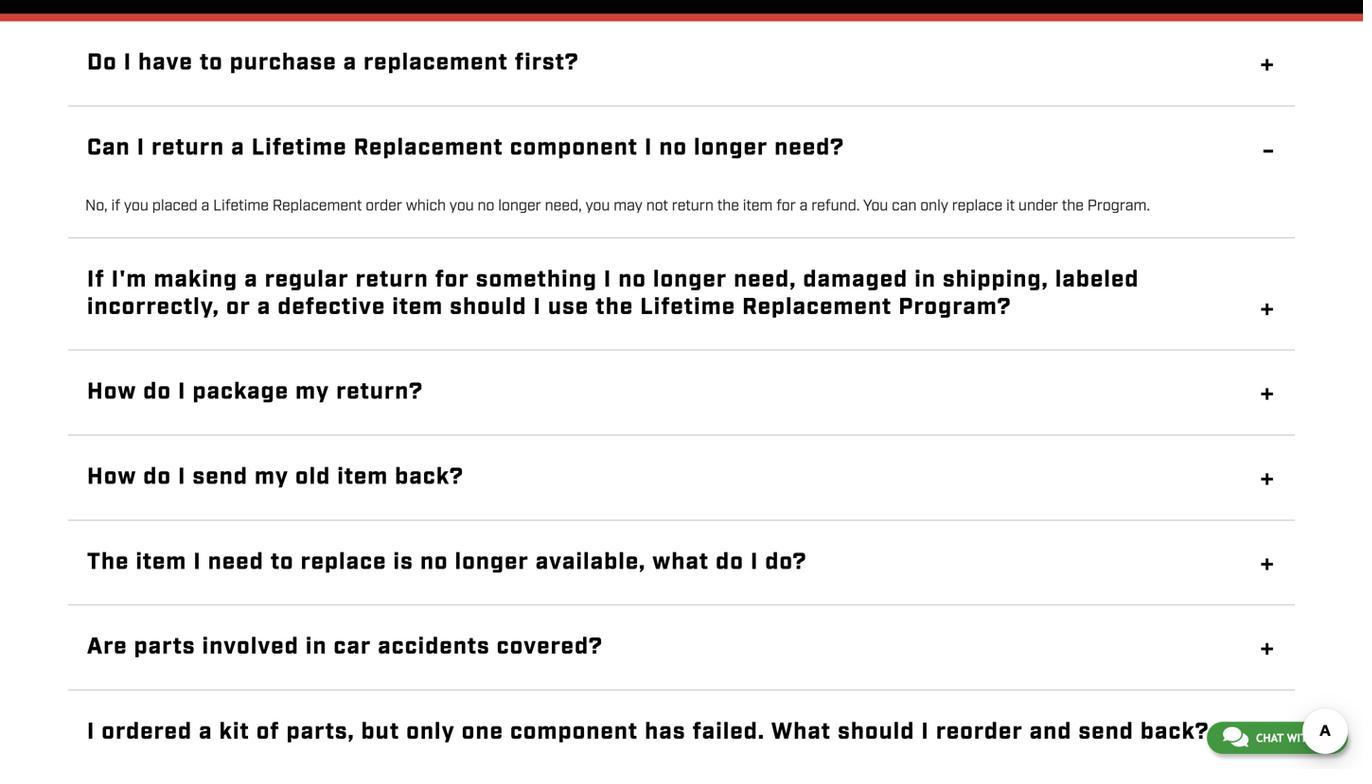 Task type: describe. For each thing, give the bounding box(es) containing it.
1 vertical spatial replace
[[301, 547, 387, 578]]

do for package
[[143, 377, 171, 408]]

item left refund.
[[743, 197, 773, 216]]

how for how do i package my return?
[[87, 377, 137, 408]]

0 horizontal spatial send
[[193, 462, 248, 493]]

labeled
[[1055, 265, 1139, 295]]

package
[[193, 377, 289, 408]]

replacement inside if i'm making a regular return for something i no longer need, damaged in shipping, labeled incorrectly, or a defective item should i use the lifetime replacement program?
[[742, 292, 892, 323]]

in inside if i'm making a regular return for something i no longer need, damaged in shipping, labeled incorrectly, or a defective item should i use the lifetime replacement program?
[[915, 265, 936, 295]]

should inside if i'm making a regular return for something i no longer need, damaged in shipping, labeled incorrectly, or a defective item should i use the lifetime replacement program?
[[450, 292, 527, 323]]

item right the
[[136, 547, 187, 578]]

comments image
[[1223, 726, 1249, 749]]

1 component from the top
[[510, 133, 638, 163]]

use
[[548, 292, 589, 323]]

1 horizontal spatial should
[[838, 717, 915, 748]]

can i return a lifetime replacement component i no longer need?
[[87, 133, 845, 163]]

do for send
[[143, 462, 171, 493]]

something
[[476, 265, 597, 295]]

replacement
[[364, 48, 508, 78]]

ordered
[[102, 717, 192, 748]]

have
[[138, 48, 193, 78]]

longer up 'something'
[[498, 197, 541, 216]]

the item i need to replace is no longer available, what do i do?
[[87, 547, 807, 578]]

do
[[87, 48, 117, 78]]

0 vertical spatial back?
[[395, 462, 464, 493]]

are parts involved in car accidents covered?
[[87, 632, 603, 663]]

1 vertical spatial replacement
[[272, 197, 362, 216]]

refund.
[[811, 197, 860, 216]]

need
[[208, 547, 264, 578]]

kit
[[219, 717, 250, 748]]

the
[[87, 547, 129, 578]]

parts
[[134, 632, 196, 663]]

no,
[[85, 197, 108, 216]]

defective
[[278, 292, 386, 323]]

1 vertical spatial to
[[271, 547, 294, 578]]

us
[[1318, 732, 1332, 745]]

the inside if i'm making a regular return for something i no longer need, damaged in shipping, labeled incorrectly, or a defective item should i use the lifetime replacement program?
[[596, 292, 634, 323]]

may
[[614, 197, 643, 216]]

how do i send my old item back?
[[87, 462, 464, 493]]

chat with us
[[1256, 732, 1332, 745]]

2 horizontal spatial the
[[1062, 197, 1084, 216]]

involved
[[202, 632, 299, 663]]

1 horizontal spatial replace
[[952, 197, 1003, 216]]

what
[[653, 547, 709, 578]]

longer inside if i'm making a regular return for something i no longer need, damaged in shipping, labeled incorrectly, or a defective item should i use the lifetime replacement program?
[[653, 265, 727, 295]]

if
[[111, 197, 120, 216]]

need, inside if i'm making a regular return for something i no longer need, damaged in shipping, labeled incorrectly, or a defective item should i use the lifetime replacement program?
[[734, 265, 797, 295]]

accidents
[[378, 632, 490, 663]]

item inside if i'm making a regular return for something i no longer need, damaged in shipping, labeled incorrectly, or a defective item should i use the lifetime replacement program?
[[392, 292, 443, 323]]

chat with us link
[[1207, 722, 1348, 754]]

no up "not"
[[659, 133, 687, 163]]

program?
[[899, 292, 1012, 323]]

placed
[[152, 197, 198, 216]]

order
[[366, 197, 402, 216]]

i'm
[[111, 265, 147, 295]]

0 horizontal spatial in
[[306, 632, 327, 663]]

reorder
[[936, 717, 1023, 748]]

how for how do i send my old item back?
[[87, 462, 137, 493]]

1 vertical spatial lifetime
[[213, 197, 269, 216]]

with
[[1287, 732, 1315, 745]]



Task type: vqa. For each thing, say whether or not it's contained in the screenshot.
the within the IF I'M MAKING A REGULAR RETURN FOR SOMETHING I NO LONGER NEED, DAMAGED IN SHIPPING, LABELED INCORRECTLY, OR A DEFECTIVE ITEM SHOULD I USE THE LIFETIME REPLACEMENT PROGRAM?
yes



Task type: locate. For each thing, give the bounding box(es) containing it.
1 horizontal spatial only
[[920, 197, 948, 216]]

my
[[295, 377, 330, 408], [255, 462, 289, 493]]

but
[[361, 717, 400, 748]]

1 how from the top
[[87, 377, 137, 408]]

1 horizontal spatial my
[[295, 377, 330, 408]]

0 horizontal spatial replace
[[301, 547, 387, 578]]

to right have
[[200, 48, 223, 78]]

are
[[87, 632, 127, 663]]

0 vertical spatial only
[[920, 197, 948, 216]]

0 horizontal spatial the
[[596, 292, 634, 323]]

should right what
[[838, 717, 915, 748]]

component up no, if you placed a lifetime replacement order which you no longer need, you may not return the item for a refund. you can only replace it under the program.
[[510, 133, 638, 163]]

0 vertical spatial how
[[87, 377, 137, 408]]

return inside if i'm making a regular return for something i no longer need, damaged in shipping, labeled incorrectly, or a defective item should i use the lifetime replacement program?
[[356, 265, 429, 295]]

no
[[659, 133, 687, 163], [478, 197, 495, 216], [618, 265, 647, 295], [420, 547, 448, 578]]

longer right is on the left bottom of page
[[455, 547, 529, 578]]

chat
[[1256, 732, 1284, 745]]

how do i package my return?
[[87, 377, 423, 408]]

return right "not"
[[672, 197, 714, 216]]

available,
[[536, 547, 646, 578]]

how
[[87, 377, 137, 408], [87, 462, 137, 493]]

3 you from the left
[[586, 197, 610, 216]]

return up placed
[[152, 133, 225, 163]]

covered?
[[497, 632, 603, 663]]

0 horizontal spatial should
[[450, 292, 527, 323]]

my left old at the left bottom of the page
[[255, 462, 289, 493]]

should left use
[[450, 292, 527, 323]]

0 horizontal spatial back?
[[395, 462, 464, 493]]

1 vertical spatial need,
[[734, 265, 797, 295]]

you right if
[[124, 197, 148, 216]]

in left car
[[306, 632, 327, 663]]

2 vertical spatial return
[[356, 265, 429, 295]]

0 vertical spatial my
[[295, 377, 330, 408]]

only right but
[[406, 717, 455, 748]]

no right the which
[[478, 197, 495, 216]]

0 vertical spatial replacement
[[354, 133, 503, 163]]

0 horizontal spatial you
[[124, 197, 148, 216]]

what
[[771, 717, 831, 748]]

no, if you placed a lifetime replacement order which you no longer need, you may not return the item for a refund. you can only replace it under the program.
[[85, 197, 1150, 216]]

1 vertical spatial return
[[672, 197, 714, 216]]

my left return?
[[295, 377, 330, 408]]

item right old at the left bottom of the page
[[337, 462, 388, 493]]

should
[[450, 292, 527, 323], [838, 717, 915, 748]]

0 vertical spatial replace
[[952, 197, 1003, 216]]

parts,
[[286, 717, 355, 748]]

shipping,
[[943, 265, 1049, 295]]

for down the which
[[435, 265, 469, 295]]

longer down "not"
[[653, 265, 727, 295]]

1 vertical spatial back?
[[1141, 717, 1210, 748]]

i ordered a kit of parts, but only one component has failed.  what should i reorder and send back?
[[87, 717, 1210, 748]]

back? left comments image
[[1141, 717, 1210, 748]]

1 horizontal spatial return
[[356, 265, 429, 295]]

2 horizontal spatial you
[[586, 197, 610, 216]]

2 vertical spatial lifetime
[[640, 292, 736, 323]]

the right use
[[596, 292, 634, 323]]

not
[[646, 197, 668, 216]]

you
[[124, 197, 148, 216], [449, 197, 474, 216], [586, 197, 610, 216]]

0 vertical spatial send
[[193, 462, 248, 493]]

do i have to purchase a replacement first?
[[87, 48, 579, 78]]

0 vertical spatial to
[[200, 48, 223, 78]]

no right is on the left bottom of page
[[420, 547, 448, 578]]

0 horizontal spatial need,
[[545, 197, 582, 216]]

1 vertical spatial send
[[1079, 717, 1134, 748]]

0 horizontal spatial to
[[200, 48, 223, 78]]

1 horizontal spatial you
[[449, 197, 474, 216]]

and
[[1030, 717, 1072, 748]]

1 horizontal spatial the
[[717, 197, 739, 216]]

2 horizontal spatial return
[[672, 197, 714, 216]]

0 horizontal spatial only
[[406, 717, 455, 748]]

0 vertical spatial lifetime
[[252, 133, 347, 163]]

longer
[[694, 133, 768, 163], [498, 197, 541, 216], [653, 265, 727, 295], [455, 547, 529, 578]]

2 how from the top
[[87, 462, 137, 493]]

to
[[200, 48, 223, 78], [271, 547, 294, 578]]

send
[[193, 462, 248, 493], [1079, 717, 1134, 748]]

my for package
[[295, 377, 330, 408]]

can
[[87, 133, 130, 163]]

you left may
[[586, 197, 610, 216]]

the
[[717, 197, 739, 216], [1062, 197, 1084, 216], [596, 292, 634, 323]]

1 vertical spatial only
[[406, 717, 455, 748]]

longer left 'need?'
[[694, 133, 768, 163]]

0 vertical spatial should
[[450, 292, 527, 323]]

in right damaged
[[915, 265, 936, 295]]

component
[[510, 133, 638, 163], [510, 717, 638, 748]]

1 horizontal spatial need,
[[734, 265, 797, 295]]

item
[[743, 197, 773, 216], [392, 292, 443, 323], [337, 462, 388, 493], [136, 547, 187, 578]]

2 you from the left
[[449, 197, 474, 216]]

first?
[[515, 48, 579, 78]]

you
[[863, 197, 888, 216]]

old
[[295, 462, 331, 493]]

for
[[776, 197, 796, 216], [435, 265, 469, 295]]

component down covered?
[[510, 717, 638, 748]]

no right use
[[618, 265, 647, 295]]

0 vertical spatial do
[[143, 377, 171, 408]]

1 horizontal spatial back?
[[1141, 717, 1210, 748]]

purchase
[[230, 48, 337, 78]]

failed.
[[693, 717, 765, 748]]

if
[[87, 265, 105, 295]]

0 horizontal spatial my
[[255, 462, 289, 493]]

how down incorrectly,
[[87, 377, 137, 408]]

incorrectly,
[[87, 292, 220, 323]]

1 horizontal spatial in
[[915, 265, 936, 295]]

replacement
[[354, 133, 503, 163], [272, 197, 362, 216], [742, 292, 892, 323]]

0 horizontal spatial for
[[435, 265, 469, 295]]

only
[[920, 197, 948, 216], [406, 717, 455, 748]]

which
[[406, 197, 446, 216]]

program.
[[1088, 197, 1150, 216]]

return
[[152, 133, 225, 163], [672, 197, 714, 216], [356, 265, 429, 295]]

or
[[226, 292, 251, 323]]

0 vertical spatial for
[[776, 197, 796, 216]]

need, left damaged
[[734, 265, 797, 295]]

0 vertical spatial need,
[[545, 197, 582, 216]]

2 component from the top
[[510, 717, 638, 748]]

need,
[[545, 197, 582, 216], [734, 265, 797, 295]]

return?
[[336, 377, 423, 408]]

1 vertical spatial component
[[510, 717, 638, 748]]

is
[[393, 547, 414, 578]]

do
[[143, 377, 171, 408], [143, 462, 171, 493], [716, 547, 744, 578]]

0 vertical spatial return
[[152, 133, 225, 163]]

car
[[334, 632, 371, 663]]

return down order
[[356, 265, 429, 295]]

1 vertical spatial my
[[255, 462, 289, 493]]

0 vertical spatial component
[[510, 133, 638, 163]]

1 vertical spatial do
[[143, 462, 171, 493]]

has
[[645, 717, 686, 748]]

a
[[343, 48, 357, 78], [231, 133, 245, 163], [201, 197, 209, 216], [800, 197, 808, 216], [244, 265, 258, 295], [257, 292, 271, 323], [199, 717, 213, 748]]

one
[[462, 717, 504, 748]]

to right need
[[271, 547, 294, 578]]

can
[[892, 197, 917, 216]]

1 vertical spatial for
[[435, 265, 469, 295]]

for left refund.
[[776, 197, 796, 216]]

do?
[[765, 547, 807, 578]]

how up the
[[87, 462, 137, 493]]

the right "not"
[[717, 197, 739, 216]]

i
[[124, 48, 132, 78], [137, 133, 145, 163], [645, 133, 653, 163], [604, 265, 612, 295], [534, 292, 542, 323], [178, 377, 186, 408], [178, 462, 186, 493], [193, 547, 201, 578], [751, 547, 759, 578], [87, 717, 95, 748], [921, 717, 929, 748]]

2 vertical spatial replacement
[[742, 292, 892, 323]]

if i'm making a regular return for something i no longer need, damaged in shipping, labeled incorrectly, or a defective item should i use the lifetime replacement program?
[[87, 265, 1139, 323]]

1 horizontal spatial send
[[1079, 717, 1134, 748]]

send up need
[[193, 462, 248, 493]]

lifetime inside if i'm making a regular return for something i no longer need, damaged in shipping, labeled incorrectly, or a defective item should i use the lifetime replacement program?
[[640, 292, 736, 323]]

of
[[256, 717, 280, 748]]

no inside if i'm making a regular return for something i no longer need, damaged in shipping, labeled incorrectly, or a defective item should i use the lifetime replacement program?
[[618, 265, 647, 295]]

lifetime
[[252, 133, 347, 163], [213, 197, 269, 216], [640, 292, 736, 323]]

damaged
[[803, 265, 908, 295]]

1 vertical spatial in
[[306, 632, 327, 663]]

the right under
[[1062, 197, 1084, 216]]

only right the can at the right of the page
[[920, 197, 948, 216]]

replace left is on the left bottom of page
[[301, 547, 387, 578]]

in
[[915, 265, 936, 295], [306, 632, 327, 663]]

replace left it
[[952, 197, 1003, 216]]

1 you from the left
[[124, 197, 148, 216]]

for inside if i'm making a regular return for something i no longer need, damaged in shipping, labeled incorrectly, or a defective item should i use the lifetime replacement program?
[[435, 265, 469, 295]]

0 horizontal spatial return
[[152, 133, 225, 163]]

replace
[[952, 197, 1003, 216], [301, 547, 387, 578]]

regular
[[265, 265, 349, 295]]

send right and
[[1079, 717, 1134, 748]]

you right the which
[[449, 197, 474, 216]]

1 horizontal spatial for
[[776, 197, 796, 216]]

it
[[1006, 197, 1015, 216]]

item right defective
[[392, 292, 443, 323]]

need?
[[775, 133, 845, 163]]

1 vertical spatial should
[[838, 717, 915, 748]]

1 horizontal spatial to
[[271, 547, 294, 578]]

back? up the item i need to replace is no longer available, what do i do?
[[395, 462, 464, 493]]

making
[[154, 265, 238, 295]]

back?
[[395, 462, 464, 493], [1141, 717, 1210, 748]]

need, left may
[[545, 197, 582, 216]]

0 vertical spatial in
[[915, 265, 936, 295]]

1 vertical spatial how
[[87, 462, 137, 493]]

my for send
[[255, 462, 289, 493]]

under
[[1019, 197, 1058, 216]]

2 vertical spatial do
[[716, 547, 744, 578]]



